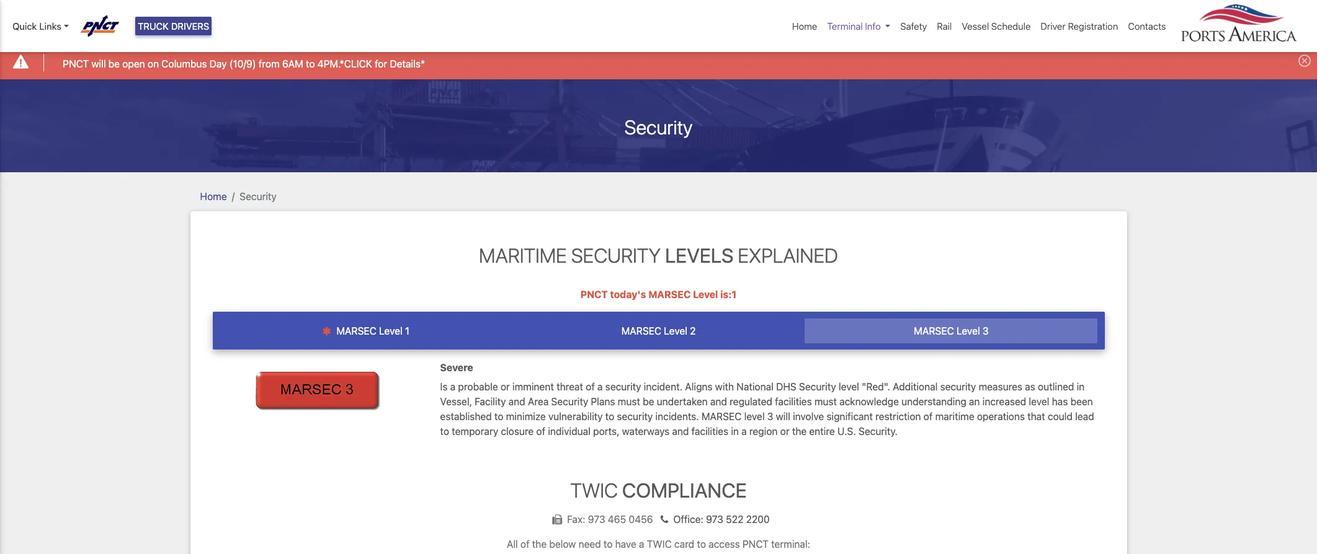 Task type: locate. For each thing, give the bounding box(es) containing it.
pnct inside alert
[[63, 58, 89, 69]]

twic left the card
[[647, 539, 672, 550]]

pnct down quick links link
[[63, 58, 89, 69]]

to
[[306, 58, 315, 69], [495, 411, 504, 422], [606, 411, 615, 422], [440, 426, 449, 437], [604, 539, 613, 550], [697, 539, 706, 550]]

2 must from the left
[[815, 396, 837, 407]]

vessel schedule
[[962, 20, 1031, 32]]

1 vertical spatial twic
[[647, 539, 672, 550]]

level
[[693, 289, 718, 300], [379, 326, 403, 337], [664, 326, 688, 337], [957, 326, 980, 337]]

0 vertical spatial pnct
[[63, 58, 89, 69]]

home link
[[788, 14, 823, 38], [200, 191, 227, 202]]

level
[[839, 381, 859, 393], [1029, 396, 1050, 407], [744, 411, 765, 422]]

marsec inside marsec level 3 link
[[914, 326, 954, 337]]

and up the minimize
[[509, 396, 526, 407]]

twic
[[571, 479, 618, 502], [647, 539, 672, 550]]

tab list
[[213, 312, 1105, 350]]

and down incidents.
[[672, 426, 689, 437]]

1 horizontal spatial home
[[793, 20, 818, 32]]

0 horizontal spatial pnct
[[63, 58, 89, 69]]

open
[[122, 58, 145, 69]]

marsec for marsec level 2
[[622, 326, 662, 337]]

be
[[108, 58, 120, 69], [643, 396, 654, 407]]

marsec for marsec level 1
[[337, 326, 377, 337]]

to up ports,
[[606, 411, 615, 422]]

pnct down 2200 on the right bottom of page
[[743, 539, 769, 550]]

1 vertical spatial in
[[731, 426, 739, 437]]

pnct left today's
[[581, 289, 608, 300]]

973 right fax:
[[588, 514, 605, 526]]

marsec up additional
[[914, 326, 954, 337]]

close image
[[1299, 55, 1311, 67]]

1 horizontal spatial home link
[[788, 14, 823, 38]]

must right plans
[[618, 396, 640, 407]]

marsec inside marsec level 1 link
[[337, 326, 377, 337]]

marsec for marsec level 3
[[914, 326, 954, 337]]

1 horizontal spatial the
[[792, 426, 807, 437]]

0 vertical spatial will
[[91, 58, 106, 69]]

been
[[1071, 396, 1093, 407]]

maritime
[[479, 244, 567, 267]]

level up acknowledge
[[839, 381, 859, 393]]

1 vertical spatial be
[[643, 396, 654, 407]]

0 vertical spatial home
[[793, 20, 818, 32]]

or right region
[[781, 426, 790, 437]]

0 horizontal spatial twic
[[571, 479, 618, 502]]

is:1
[[721, 289, 737, 300]]

0 vertical spatial or
[[501, 381, 510, 393]]

marsec left 1
[[337, 326, 377, 337]]

2 vertical spatial level
[[744, 411, 765, 422]]

1 must from the left
[[618, 396, 640, 407]]

be down the incident.
[[643, 396, 654, 407]]

973 left 522
[[706, 514, 724, 526]]

the
[[792, 426, 807, 437], [532, 539, 547, 550]]

0 horizontal spatial level
[[744, 411, 765, 422]]

security.
[[859, 426, 898, 437]]

facilities down dhs
[[775, 396, 812, 407]]

and down with
[[711, 396, 727, 407]]

must up involve
[[815, 396, 837, 407]]

is
[[440, 381, 448, 393]]

security up an
[[941, 381, 976, 393]]

1 horizontal spatial or
[[781, 426, 790, 437]]

0456
[[629, 514, 653, 526]]

1 horizontal spatial be
[[643, 396, 654, 407]]

1 horizontal spatial 973
[[706, 514, 724, 526]]

1 vertical spatial home
[[200, 191, 227, 202]]

a left region
[[742, 426, 747, 437]]

1 vertical spatial pnct
[[581, 289, 608, 300]]

lead
[[1076, 411, 1095, 422]]

1 horizontal spatial pnct
[[581, 289, 608, 300]]

0 horizontal spatial 3
[[768, 411, 774, 422]]

1 vertical spatial home link
[[200, 191, 227, 202]]

drivers
[[171, 20, 209, 32]]

0 horizontal spatial home link
[[200, 191, 227, 202]]

0 horizontal spatial must
[[618, 396, 640, 407]]

columbus
[[162, 58, 207, 69]]

marsec inside marsec level 2 link
[[622, 326, 662, 337]]

1 horizontal spatial will
[[776, 411, 791, 422]]

will left open
[[91, 58, 106, 69]]

rail link
[[932, 14, 957, 38]]

0 vertical spatial level
[[839, 381, 859, 393]]

1 vertical spatial the
[[532, 539, 547, 550]]

individual
[[548, 426, 591, 437]]

home
[[793, 20, 818, 32], [200, 191, 227, 202]]

0 horizontal spatial 973
[[588, 514, 605, 526]]

in left region
[[731, 426, 739, 437]]

understanding
[[902, 396, 967, 407]]

to right 6am
[[306, 58, 315, 69]]

and
[[509, 396, 526, 407], [711, 396, 727, 407], [672, 426, 689, 437]]

quick links
[[12, 20, 61, 32]]

1 horizontal spatial twic
[[647, 539, 672, 550]]

quick links link
[[12, 19, 69, 33]]

0 vertical spatial the
[[792, 426, 807, 437]]

involve
[[793, 411, 824, 422]]

increased
[[983, 396, 1027, 407]]

outlined
[[1038, 381, 1075, 393]]

pnct will be open on columbus day (10/9) from 6am to 4pm.*click for details* alert
[[0, 46, 1318, 79]]

be inside alert
[[108, 58, 120, 69]]

to left have
[[604, 539, 613, 550]]

level for marsec level 3
[[957, 326, 980, 337]]

0 vertical spatial 3
[[983, 326, 989, 337]]

of up plans
[[586, 381, 595, 393]]

0 horizontal spatial facilities
[[692, 426, 729, 437]]

marsec down today's
[[622, 326, 662, 337]]

driver
[[1041, 20, 1066, 32]]

marsec inside is a probable or imminent threat of a security incident. aligns with national dhs security level "red". additional security measures as outlined in vessel, facility and area security plans must be undertaken and regulated facilities must acknowledge understanding an increased level has been established to minimize vulnerability to security incidents. marsec level 3 will involve significant restriction of maritime operations that could lead to temporary closure of individual ports, waterways and facilities in a region or the entire u.s. security.
[[702, 411, 742, 422]]

twic up fax: 973 465 0456
[[571, 479, 618, 502]]

facilities down incidents.
[[692, 426, 729, 437]]

security
[[625, 115, 693, 139], [240, 191, 277, 202], [571, 244, 661, 267], [799, 381, 836, 393], [551, 396, 588, 407]]

a right is
[[450, 381, 456, 393]]

or
[[501, 381, 510, 393], [781, 426, 790, 437]]

in
[[1077, 381, 1085, 393], [731, 426, 739, 437]]

2200
[[746, 514, 770, 526]]

marsec down with
[[702, 411, 742, 422]]

area
[[528, 396, 549, 407]]

3 up region
[[768, 411, 774, 422]]

marsec level 1
[[334, 326, 410, 337]]

rail
[[937, 20, 952, 32]]

office:
[[674, 514, 704, 526]]

1
[[405, 326, 410, 337]]

the inside is a probable or imminent threat of a security incident. aligns with national dhs security level "red". additional security measures as outlined in vessel, facility and area security plans must be undertaken and regulated facilities must acknowledge understanding an increased level has been established to minimize vulnerability to security incidents. marsec level 3 will involve significant restriction of maritime operations that could lead to temporary closure of individual ports, waterways and facilities in a region or the entire u.s. security.
[[792, 426, 807, 437]]

level up that
[[1029, 396, 1050, 407]]

0 vertical spatial in
[[1077, 381, 1085, 393]]

2 horizontal spatial pnct
[[743, 539, 769, 550]]

dhs
[[776, 381, 797, 393]]

explained
[[738, 244, 838, 267]]

restriction
[[876, 411, 921, 422]]

0 horizontal spatial will
[[91, 58, 106, 69]]

0 horizontal spatial be
[[108, 58, 120, 69]]

registration
[[1068, 20, 1119, 32]]

incidents.
[[656, 411, 699, 422]]

pnct today's marsec level is:1
[[581, 289, 737, 300]]

the left below
[[532, 539, 547, 550]]

1 vertical spatial level
[[1029, 396, 1050, 407]]

from
[[259, 58, 280, 69]]

will
[[91, 58, 106, 69], [776, 411, 791, 422]]

1 horizontal spatial must
[[815, 396, 837, 407]]

have
[[615, 539, 637, 550]]

additional
[[893, 381, 938, 393]]

to down facility
[[495, 411, 504, 422]]

1 973 from the left
[[588, 514, 605, 526]]

or up facility
[[501, 381, 510, 393]]

3 up measures
[[983, 326, 989, 337]]

terminal info link
[[823, 14, 896, 38]]

0 vertical spatial facilities
[[775, 396, 812, 407]]

1 vertical spatial 3
[[768, 411, 774, 422]]

2 vertical spatial pnct
[[743, 539, 769, 550]]

(10/9)
[[229, 58, 256, 69]]

closure
[[501, 426, 534, 437]]

0 horizontal spatial the
[[532, 539, 547, 550]]

tab list containing marsec level 1
[[213, 312, 1105, 350]]

with
[[715, 381, 734, 393]]

safety
[[901, 20, 927, 32]]

will up region
[[776, 411, 791, 422]]

be left open
[[108, 58, 120, 69]]

level down "regulated"
[[744, 411, 765, 422]]

in up been at the bottom of page
[[1077, 381, 1085, 393]]

level for marsec level 1
[[379, 326, 403, 337]]

2 973 from the left
[[706, 514, 724, 526]]

security
[[606, 381, 641, 393], [941, 381, 976, 393], [617, 411, 653, 422]]

fax:
[[567, 514, 586, 526]]

truck
[[138, 20, 169, 32]]

1 horizontal spatial and
[[672, 426, 689, 437]]

0 vertical spatial twic
[[571, 479, 618, 502]]

maritime security levels explained
[[479, 244, 838, 267]]

0 vertical spatial be
[[108, 58, 120, 69]]

1 vertical spatial will
[[776, 411, 791, 422]]

1 horizontal spatial facilities
[[775, 396, 812, 407]]

the down involve
[[792, 426, 807, 437]]



Task type: vqa. For each thing, say whether or not it's contained in the screenshot.
Rule
no



Task type: describe. For each thing, give the bounding box(es) containing it.
marsec level 1 link
[[220, 319, 512, 344]]

of down the minimize
[[537, 426, 546, 437]]

measures
[[979, 381, 1023, 393]]

today's
[[610, 289, 646, 300]]

plans
[[591, 396, 615, 407]]

schedule
[[992, 20, 1031, 32]]

severe
[[440, 363, 473, 374]]

pnct for pnct will be open on columbus day (10/9) from 6am to 4pm.*click for details*
[[63, 58, 89, 69]]

0 horizontal spatial or
[[501, 381, 510, 393]]

driver registration
[[1041, 20, 1119, 32]]

is a probable or imminent threat of a security incident. aligns with national dhs security level "red". additional security measures as outlined in vessel, facility and area security plans must be undertaken and regulated facilities must acknowledge understanding an increased level has been established to minimize vulnerability to security incidents. marsec level 3 will involve significant restriction of maritime operations that could lead to temporary closure of individual ports, waterways and facilities in a region or the entire u.s. security.
[[440, 381, 1095, 437]]

of right all
[[521, 539, 530, 550]]

will inside alert
[[91, 58, 106, 69]]

pnct for pnct today's marsec level is:1
[[581, 289, 608, 300]]

level for marsec level 2
[[664, 326, 688, 337]]

links
[[39, 20, 61, 32]]

fax: 973 465 0456
[[567, 514, 656, 526]]

for
[[375, 58, 387, 69]]

safety link
[[896, 14, 932, 38]]

access
[[709, 539, 740, 550]]

imminent
[[513, 381, 554, 393]]

ports,
[[593, 426, 620, 437]]

0 horizontal spatial and
[[509, 396, 526, 407]]

security up plans
[[606, 381, 641, 393]]

significant
[[827, 411, 873, 422]]

phone image
[[656, 515, 674, 525]]

will inside is a probable or imminent threat of a security incident. aligns with national dhs security level "red". additional security measures as outlined in vessel, facility and area security plans must be undertaken and regulated facilities must acknowledge understanding an increased level has been established to minimize vulnerability to security incidents. marsec level 3 will involve significant restriction of maritime operations that could lead to temporary closure of individual ports, waterways and facilities in a region or the entire u.s. security.
[[776, 411, 791, 422]]

1 vertical spatial or
[[781, 426, 790, 437]]

u.s.
[[838, 426, 856, 437]]

operations
[[977, 411, 1025, 422]]

1 horizontal spatial 3
[[983, 326, 989, 337]]

levels
[[665, 244, 734, 267]]

vessel,
[[440, 396, 472, 407]]

card
[[675, 539, 695, 550]]

pnct will be open on columbus day (10/9) from 6am to 4pm.*click for details* link
[[63, 56, 425, 71]]

region
[[750, 426, 778, 437]]

entire
[[810, 426, 835, 437]]

vulnerability
[[549, 411, 603, 422]]

vessel
[[962, 20, 989, 32]]

1 horizontal spatial in
[[1077, 381, 1085, 393]]

established
[[440, 411, 492, 422]]

temporary
[[452, 426, 498, 437]]

details*
[[390, 58, 425, 69]]

vessel schedule link
[[957, 14, 1036, 38]]

compliance
[[622, 479, 747, 502]]

terminal info
[[828, 20, 881, 32]]

security up waterways
[[617, 411, 653, 422]]

marsec level 3 link
[[805, 319, 1098, 344]]

on
[[148, 58, 159, 69]]

regulated
[[730, 396, 773, 407]]

has
[[1052, 396, 1068, 407]]

1 horizontal spatial level
[[839, 381, 859, 393]]

day
[[210, 58, 227, 69]]

4pm.*click
[[318, 58, 372, 69]]

a right have
[[639, 539, 645, 550]]

terminal:
[[771, 539, 811, 550]]

973 for fax:
[[588, 514, 605, 526]]

minimize
[[506, 411, 546, 422]]

probable
[[458, 381, 498, 393]]

terminal
[[828, 20, 863, 32]]

all
[[507, 539, 518, 550]]

all of the below need to have a twic card to access pnct terminal:
[[507, 539, 811, 550]]

to down established
[[440, 426, 449, 437]]

be inside is a probable or imminent threat of a security incident. aligns with national dhs security level "red". additional security measures as outlined in vessel, facility and area security plans must be undertaken and regulated facilities must acknowledge understanding an increased level has been established to minimize vulnerability to security incidents. marsec level 3 will involve significant restriction of maritime operations that could lead to temporary closure of individual ports, waterways and facilities in a region or the entire u.s. security.
[[643, 396, 654, 407]]

0 horizontal spatial in
[[731, 426, 739, 437]]

twic compliance
[[571, 479, 747, 502]]

to inside pnct will be open on columbus day (10/9) from 6am to 4pm.*click for details* link
[[306, 58, 315, 69]]

office: 973 522 2200 link
[[656, 514, 770, 526]]

marsec up marsec level 2
[[649, 289, 691, 300]]

marsec level 2
[[622, 326, 696, 337]]

0 horizontal spatial home
[[200, 191, 227, 202]]

need
[[579, 539, 601, 550]]

973 for office:
[[706, 514, 724, 526]]

waterways
[[622, 426, 670, 437]]

marsec level 3
[[914, 326, 989, 337]]

of down understanding in the bottom of the page
[[924, 411, 933, 422]]

2 horizontal spatial and
[[711, 396, 727, 407]]

marsec level 2 link
[[512, 319, 805, 344]]

that
[[1028, 411, 1046, 422]]

national
[[737, 381, 774, 393]]

to right the card
[[697, 539, 706, 550]]

facility
[[475, 396, 506, 407]]

3 inside is a probable or imminent threat of a security incident. aligns with national dhs security level "red". additional security measures as outlined in vessel, facility and area security plans must be undertaken and regulated facilities must acknowledge understanding an increased level has been established to minimize vulnerability to security incidents. marsec level 3 will involve significant restriction of maritime operations that could lead to temporary closure of individual ports, waterways and facilities in a region or the entire u.s. security.
[[768, 411, 774, 422]]

quick
[[12, 20, 37, 32]]

acknowledge
[[840, 396, 899, 407]]

driver registration link
[[1036, 14, 1124, 38]]

0 vertical spatial home link
[[788, 14, 823, 38]]

incident.
[[644, 381, 683, 393]]

an
[[969, 396, 980, 407]]

below
[[549, 539, 576, 550]]

contacts
[[1128, 20, 1166, 32]]

truck drivers
[[138, 20, 209, 32]]

office: 973 522 2200
[[674, 514, 770, 526]]

"red".
[[862, 381, 891, 393]]

as
[[1025, 381, 1036, 393]]

could
[[1048, 411, 1073, 422]]

1 vertical spatial facilities
[[692, 426, 729, 437]]

522
[[726, 514, 744, 526]]

a up plans
[[598, 381, 603, 393]]

465
[[608, 514, 626, 526]]

2 horizontal spatial level
[[1029, 396, 1050, 407]]

maritime
[[936, 411, 975, 422]]

threat
[[557, 381, 583, 393]]

contacts link
[[1124, 14, 1171, 38]]

aligns
[[685, 381, 713, 393]]

truck drivers link
[[135, 17, 212, 36]]



